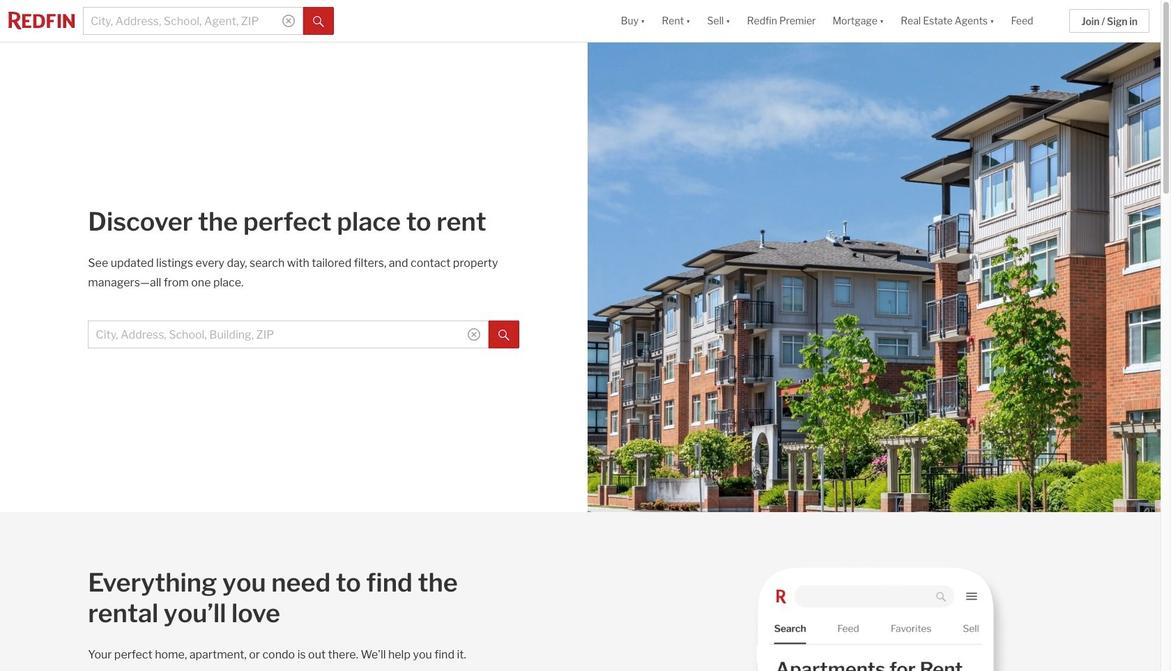 Task type: vqa. For each thing, say whether or not it's contained in the screenshot.
submit search ICON to the bottom
yes



Task type: locate. For each thing, give the bounding box(es) containing it.
image of phone on redfin app searching for apartments for rent image
[[587, 513, 1161, 671]]

City, Address, School, Building, ZIP search field
[[88, 321, 489, 349]]

submit search image
[[499, 330, 510, 341]]



Task type: describe. For each thing, give the bounding box(es) containing it.
search input image
[[282, 15, 295, 27]]

submit search image
[[313, 16, 324, 27]]

an apartment complex on a bright sunny day image
[[587, 43, 1161, 513]]

search input image
[[468, 328, 480, 341]]

City, Address, School, Agent, ZIP search field
[[83, 7, 303, 35]]



